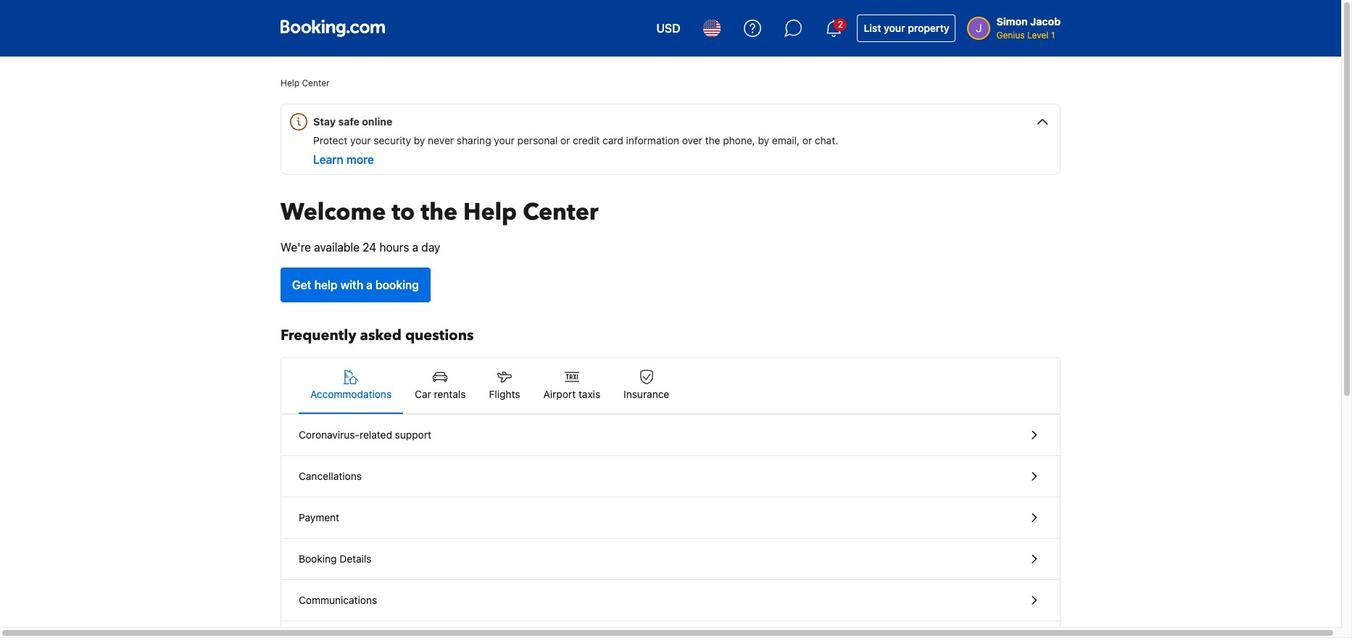 Task type: vqa. For each thing, say whether or not it's contained in the screenshot.
List your property link
yes



Task type: locate. For each thing, give the bounding box(es) containing it.
the right over
[[705, 134, 720, 146]]

learn more link
[[313, 153, 374, 166]]

your right sharing
[[494, 134, 515, 146]]

2 horizontal spatial your
[[884, 22, 905, 34]]

tab list
[[281, 358, 1060, 415]]

1 horizontal spatial the
[[705, 134, 720, 146]]

2
[[838, 19, 843, 30]]

a right with
[[366, 278, 373, 292]]

0 vertical spatial the
[[705, 134, 720, 146]]

help
[[281, 78, 300, 88], [463, 197, 517, 228]]

protect your security by never sharing your personal or credit card information over the phone, by email, or chat. learn more
[[313, 134, 838, 166]]

your right list
[[884, 22, 905, 34]]

help
[[314, 278, 338, 292]]

airport taxis
[[544, 388, 601, 400]]

center up "stay" on the left top
[[302, 78, 330, 88]]

1 horizontal spatial help
[[463, 197, 517, 228]]

list
[[864, 22, 881, 34]]

booking
[[376, 278, 419, 292]]

booking details button
[[281, 539, 1060, 580]]

frequently asked questions
[[281, 326, 474, 345]]

never
[[428, 134, 454, 146]]

1 or from the left
[[561, 134, 570, 146]]

a left day
[[412, 241, 418, 254]]

accommodations
[[310, 388, 392, 400]]

2 button
[[817, 11, 852, 46]]

0 horizontal spatial or
[[561, 134, 570, 146]]

1 horizontal spatial a
[[412, 241, 418, 254]]

2 by from the left
[[758, 134, 769, 146]]

by left never
[[414, 134, 425, 146]]

1 vertical spatial a
[[366, 278, 373, 292]]

0 vertical spatial help
[[281, 78, 300, 88]]

0 horizontal spatial a
[[366, 278, 373, 292]]

personal
[[518, 134, 558, 146]]

stay safe online
[[313, 115, 393, 128]]

1 horizontal spatial your
[[494, 134, 515, 146]]

safe
[[338, 115, 360, 128]]

0 horizontal spatial help
[[281, 78, 300, 88]]

get help with a booking button
[[281, 268, 431, 302]]

to
[[392, 197, 415, 228]]

with
[[341, 278, 363, 292]]

0 horizontal spatial your
[[350, 134, 371, 146]]

jacob
[[1031, 15, 1061, 28]]

information
[[626, 134, 679, 146]]

or
[[561, 134, 570, 146], [803, 134, 812, 146]]

the
[[705, 134, 720, 146], [421, 197, 458, 228]]

learn
[[313, 153, 344, 166]]

protect
[[313, 134, 348, 146]]

1 by from the left
[[414, 134, 425, 146]]

get
[[292, 278, 311, 292]]

1 horizontal spatial or
[[803, 134, 812, 146]]

accommodations button
[[299, 358, 403, 413]]

1 horizontal spatial center
[[523, 197, 599, 228]]

0 horizontal spatial by
[[414, 134, 425, 146]]

your
[[884, 22, 905, 34], [350, 134, 371, 146], [494, 134, 515, 146]]

a
[[412, 241, 418, 254], [366, 278, 373, 292]]

coronavirus-
[[299, 429, 360, 441]]

by
[[414, 134, 425, 146], [758, 134, 769, 146]]

taxis
[[579, 388, 601, 400]]

center down protect your security by never sharing your personal or credit card information over the phone, by email, or chat. learn more at the top
[[523, 197, 599, 228]]

or left "credit"
[[561, 134, 570, 146]]

stay safe online button
[[287, 104, 1060, 133]]

the up day
[[421, 197, 458, 228]]

or left the chat.
[[803, 134, 812, 146]]

24
[[363, 241, 377, 254]]

flights
[[489, 388, 520, 400]]

your up more
[[350, 134, 371, 146]]

2 or from the left
[[803, 134, 812, 146]]

we're available 24 hours a day
[[281, 241, 440, 254]]

welcome to the help center
[[281, 197, 599, 228]]

available
[[314, 241, 360, 254]]

your for list your property
[[884, 22, 905, 34]]

1 horizontal spatial by
[[758, 134, 769, 146]]

0 vertical spatial center
[[302, 78, 330, 88]]

1 vertical spatial the
[[421, 197, 458, 228]]

0 horizontal spatial the
[[421, 197, 458, 228]]

by left email,
[[758, 134, 769, 146]]

booking details
[[299, 553, 372, 565]]

center
[[302, 78, 330, 88], [523, 197, 599, 228]]

communications
[[299, 594, 377, 606]]

your for protect your security by never sharing your personal or credit card information over the phone, by email, or chat. learn more
[[350, 134, 371, 146]]

rentals
[[434, 388, 466, 400]]

car rentals
[[415, 388, 466, 400]]

booking
[[299, 553, 337, 565]]

questions
[[405, 326, 474, 345]]

insurance button
[[612, 358, 681, 413]]



Task type: describe. For each thing, give the bounding box(es) containing it.
email,
[[772, 134, 800, 146]]

0 horizontal spatial center
[[302, 78, 330, 88]]

hours
[[380, 241, 409, 254]]

car rentals button
[[403, 358, 478, 413]]

more
[[347, 153, 374, 166]]

phone,
[[723, 134, 755, 146]]

list your property
[[864, 22, 950, 34]]

genius
[[997, 30, 1025, 41]]

usd button
[[648, 11, 689, 46]]

the inside protect your security by never sharing your personal or credit card information over the phone, by email, or chat. learn more
[[705, 134, 720, 146]]

online
[[362, 115, 393, 128]]

simon
[[997, 15, 1028, 28]]

1
[[1051, 30, 1055, 41]]

property
[[908, 22, 950, 34]]

sharing
[[457, 134, 491, 146]]

welcome
[[281, 197, 386, 228]]

airport taxis button
[[532, 358, 612, 413]]

chat.
[[815, 134, 838, 146]]

stay
[[313, 115, 336, 128]]

list your property link
[[857, 15, 956, 42]]

related
[[360, 429, 392, 441]]

coronavirus-related support
[[299, 429, 432, 441]]

credit
[[573, 134, 600, 146]]

simon jacob genius level 1
[[997, 15, 1061, 41]]

airport
[[544, 388, 576, 400]]

flights button
[[478, 358, 532, 413]]

details
[[340, 553, 372, 565]]

1 vertical spatial help
[[463, 197, 517, 228]]

frequently
[[281, 326, 356, 345]]

usd
[[657, 22, 681, 35]]

car
[[415, 388, 431, 400]]

day
[[422, 241, 440, 254]]

cancellations button
[[281, 456, 1060, 497]]

a inside button
[[366, 278, 373, 292]]

tab list containing accommodations
[[281, 358, 1060, 415]]

support
[[395, 429, 432, 441]]

1 vertical spatial center
[[523, 197, 599, 228]]

booking.com online hotel reservations image
[[281, 20, 385, 37]]

asked
[[360, 326, 402, 345]]

help center
[[281, 78, 330, 88]]

cancellations
[[299, 470, 362, 482]]

payment
[[299, 511, 339, 524]]

get help with a booking
[[292, 278, 419, 292]]

level
[[1027, 30, 1049, 41]]

insurance
[[624, 388, 670, 400]]

card
[[603, 134, 623, 146]]

security
[[374, 134, 411, 146]]

payment button
[[281, 497, 1060, 539]]

communications button
[[281, 580, 1060, 621]]

travel alert element
[[281, 104, 1061, 175]]

coronavirus-related support button
[[281, 415, 1060, 456]]

0 vertical spatial a
[[412, 241, 418, 254]]

over
[[682, 134, 703, 146]]

we're
[[281, 241, 311, 254]]



